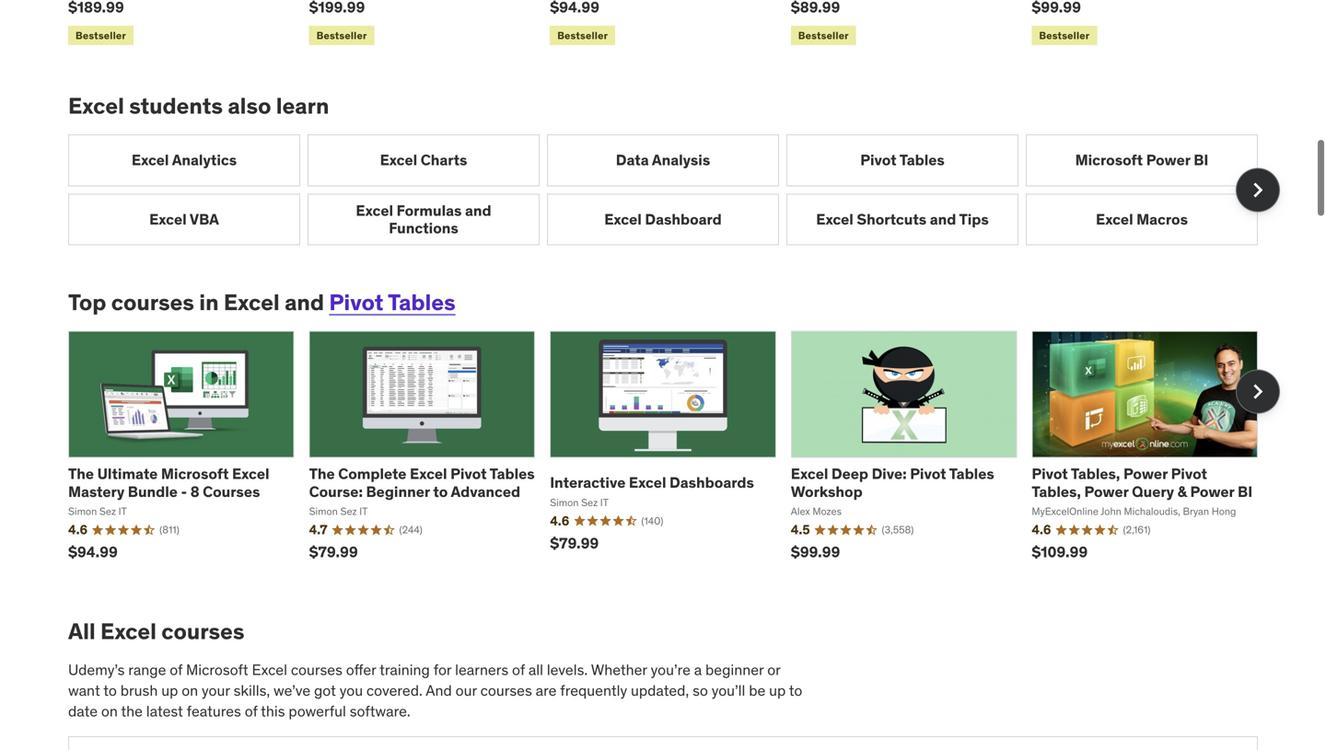 Task type: describe. For each thing, give the bounding box(es) containing it.
training
[[380, 661, 430, 680]]

excel right in
[[224, 289, 280, 317]]

dashboard
[[645, 210, 722, 229]]

dive:
[[872, 465, 907, 484]]

excel students also learn
[[68, 92, 329, 120]]

shortcuts
[[857, 210, 927, 229]]

excel left analytics at the left of the page
[[132, 151, 169, 169]]

0 vertical spatial microsoft
[[1076, 151, 1143, 169]]

excel left the charts
[[380, 151, 417, 169]]

the complete excel pivot tables course: beginner to advanced link
[[309, 465, 535, 501]]

pivot inside the complete excel pivot tables course: beginner to advanced
[[451, 465, 487, 484]]

mastery
[[68, 483, 125, 501]]

complete
[[338, 465, 407, 484]]

data analysis
[[616, 151, 710, 169]]

2 up from the left
[[769, 682, 786, 700]]

excel inside the complete excel pivot tables course: beginner to advanced
[[410, 465, 447, 484]]

0 horizontal spatial of
[[170, 661, 183, 680]]

excel up range
[[100, 618, 157, 646]]

workshop
[[791, 483, 863, 501]]

skills,
[[234, 682, 270, 700]]

excel inside excel formulas and functions
[[356, 201, 393, 220]]

udemy's
[[68, 661, 125, 680]]

for
[[434, 661, 452, 680]]

bi inside pivot tables, power pivot tables, power query & power bi
[[1238, 483, 1253, 501]]

1 horizontal spatial on
[[182, 682, 198, 700]]

charts
[[421, 151, 467, 169]]

excel formulas and functions
[[356, 201, 491, 238]]

excel dashboard
[[604, 210, 722, 229]]

power left query
[[1085, 483, 1129, 501]]

pivot inside pivot tables 'link'
[[861, 151, 897, 169]]

courses up your
[[161, 618, 244, 646]]

excel analytics link
[[68, 134, 300, 186]]

excel down data
[[604, 210, 642, 229]]

or
[[768, 661, 781, 680]]

-
[[181, 483, 187, 501]]

0 horizontal spatial to
[[103, 682, 117, 700]]

the complete excel pivot tables course: beginner to advanced
[[309, 465, 535, 501]]

power right &
[[1191, 483, 1235, 501]]

vba
[[190, 210, 219, 229]]

carousel element for excel students also learn
[[68, 134, 1280, 246]]

got
[[314, 682, 336, 700]]

carousel element for and
[[68, 331, 1280, 575]]

tips
[[959, 210, 989, 229]]

1 horizontal spatial of
[[245, 702, 258, 721]]

you
[[340, 682, 363, 700]]

pivot tables, power pivot tables, power query & power bi
[[1032, 465, 1253, 501]]

bundle
[[128, 483, 178, 501]]

courses
[[203, 483, 260, 501]]

microsoft power bi link
[[1026, 134, 1258, 186]]

powerful
[[289, 702, 346, 721]]

data analysis link
[[547, 134, 779, 186]]

2 horizontal spatial to
[[789, 682, 803, 700]]

excel dashboard link
[[547, 194, 779, 246]]

and
[[426, 682, 452, 700]]

0 horizontal spatial bi
[[1194, 151, 1209, 169]]

excel inside 'link'
[[1096, 210, 1134, 229]]

0 horizontal spatial and
[[285, 289, 324, 317]]

excel vba
[[149, 210, 219, 229]]

excel inside excel deep dive: pivot tables workshop
[[791, 465, 828, 484]]

levels.
[[547, 661, 588, 680]]

&
[[1178, 483, 1187, 501]]

pivot inside excel deep dive: pivot tables workshop
[[910, 465, 947, 484]]

excel shortcuts and tips
[[816, 210, 989, 229]]

brush
[[120, 682, 158, 700]]

learn
[[276, 92, 329, 120]]

analysis
[[652, 151, 710, 169]]

excel charts link
[[308, 134, 540, 186]]

covered.
[[367, 682, 423, 700]]

offer
[[346, 661, 376, 680]]

1 vertical spatial on
[[101, 702, 118, 721]]

1 up from the left
[[161, 682, 178, 700]]

excel inside the ultimate microsoft excel mastery bundle - 8 courses
[[232, 465, 269, 484]]

analytics
[[172, 151, 237, 169]]



Task type: locate. For each thing, give the bounding box(es) containing it.
pivot tables, power pivot tables, power query & power bi link
[[1032, 465, 1253, 501]]

beginner
[[366, 483, 430, 501]]

8
[[190, 483, 199, 501]]

tables
[[900, 151, 945, 169], [388, 289, 456, 317], [490, 465, 535, 484], [949, 465, 995, 484]]

on left your
[[182, 682, 198, 700]]

tables inside pivot tables 'link'
[[900, 151, 945, 169]]

software.
[[350, 702, 411, 721]]

this
[[261, 702, 285, 721]]

bi
[[1194, 151, 1209, 169], [1238, 483, 1253, 501]]

the left ultimate
[[68, 465, 94, 484]]

carousel element containing the ultimate microsoft excel mastery bundle - 8 courses
[[68, 331, 1280, 575]]

courses up got
[[291, 661, 343, 680]]

pivot
[[861, 151, 897, 169], [329, 289, 384, 317], [451, 465, 487, 484], [910, 465, 947, 484], [1032, 465, 1068, 484], [1171, 465, 1208, 484]]

1 vertical spatial carousel element
[[68, 331, 1280, 575]]

pivot tables
[[861, 151, 945, 169]]

0 horizontal spatial on
[[101, 702, 118, 721]]

excel formulas and functions link
[[308, 194, 540, 246]]

macros
[[1137, 210, 1188, 229]]

students
[[129, 92, 223, 120]]

0 vertical spatial next image
[[1244, 175, 1273, 205]]

power up macros
[[1147, 151, 1191, 169]]

course:
[[309, 483, 363, 501]]

2 carousel element from the top
[[68, 331, 1280, 575]]

the ultimate microsoft excel mastery bundle - 8 courses
[[68, 465, 269, 501]]

your
[[202, 682, 230, 700]]

you'll
[[712, 682, 745, 700]]

all
[[529, 661, 543, 680]]

1 horizontal spatial and
[[465, 201, 491, 220]]

excel left "formulas"
[[356, 201, 393, 220]]

tables left interactive in the bottom left of the page
[[490, 465, 535, 484]]

pivot tables link down functions at the left
[[329, 289, 456, 317]]

carousel element containing excel analytics
[[68, 134, 1280, 246]]

microsoft
[[1076, 151, 1143, 169], [161, 465, 229, 484], [186, 661, 248, 680]]

latest
[[146, 702, 183, 721]]

ultimate
[[97, 465, 158, 484]]

the for the ultimate microsoft excel mastery bundle - 8 courses
[[68, 465, 94, 484]]

the ultimate microsoft excel mastery bundle - 8 courses link
[[68, 465, 269, 501]]

the for the complete excel pivot tables course: beginner to advanced
[[309, 465, 335, 484]]

we've
[[274, 682, 311, 700]]

1 carousel element from the top
[[68, 134, 1280, 246]]

excel macros link
[[1026, 194, 1258, 246]]

excel vba link
[[68, 194, 300, 246]]

carousel element
[[68, 134, 1280, 246], [68, 331, 1280, 575]]

the left complete
[[309, 465, 335, 484]]

dashboards
[[670, 474, 754, 493]]

1 vertical spatial microsoft
[[161, 465, 229, 484]]

excel up skills,
[[252, 661, 287, 680]]

1 vertical spatial next image
[[1244, 377, 1273, 407]]

in
[[199, 289, 219, 317]]

1 the from the left
[[68, 465, 94, 484]]

courses left in
[[111, 289, 194, 317]]

the
[[121, 702, 143, 721]]

0 horizontal spatial up
[[161, 682, 178, 700]]

tables up the excel shortcuts and tips
[[900, 151, 945, 169]]

excel right complete
[[410, 465, 447, 484]]

microsoft power bi
[[1076, 151, 1209, 169]]

excel inside udemy's range of microsoft excel courses offer training for learners of all levels. whether you're a beginner or want to brush up on your skills, we've got you covered. and our courses are frequently updated, so you'll be up to date on the latest features of this powerful software.
[[252, 661, 287, 680]]

learners
[[455, 661, 509, 680]]

a
[[694, 661, 702, 680]]

to down udemy's
[[103, 682, 117, 700]]

advanced
[[451, 483, 521, 501]]

1 horizontal spatial up
[[769, 682, 786, 700]]

1 horizontal spatial to
[[433, 483, 448, 501]]

0 vertical spatial carousel element
[[68, 134, 1280, 246]]

the
[[68, 465, 94, 484], [309, 465, 335, 484]]

up up latest
[[161, 682, 178, 700]]

1 horizontal spatial the
[[309, 465, 335, 484]]

top courses in excel and pivot tables
[[68, 289, 456, 317]]

updated,
[[631, 682, 689, 700]]

and for formulas
[[465, 201, 491, 220]]

query
[[1132, 483, 1174, 501]]

frequently
[[560, 682, 627, 700]]

of
[[170, 661, 183, 680], [512, 661, 525, 680], [245, 702, 258, 721]]

bi up the excel macros 'link'
[[1194, 151, 1209, 169]]

microsoft inside udemy's range of microsoft excel courses offer training for learners of all levels. whether you're a beginner or want to brush up on your skills, we've got you covered. and our courses are frequently updated, so you'll be up to date on the latest features of this powerful software.
[[186, 661, 248, 680]]

0 vertical spatial on
[[182, 682, 198, 700]]

0 vertical spatial bi
[[1194, 151, 1209, 169]]

and
[[465, 201, 491, 220], [930, 210, 956, 229], [285, 289, 324, 317]]

2 horizontal spatial of
[[512, 661, 525, 680]]

tables,
[[1071, 465, 1120, 484], [1032, 483, 1081, 501]]

are
[[536, 682, 557, 700]]

all
[[68, 618, 96, 646]]

be
[[749, 682, 766, 700]]

of left all
[[512, 661, 525, 680]]

excel deep dive: pivot tables workshop link
[[791, 465, 995, 501]]

excel charts
[[380, 151, 467, 169]]

interactive
[[550, 474, 626, 493]]

excel
[[68, 92, 124, 120], [132, 151, 169, 169], [380, 151, 417, 169], [356, 201, 393, 220], [149, 210, 187, 229], [604, 210, 642, 229], [816, 210, 854, 229], [1096, 210, 1134, 229], [224, 289, 280, 317], [232, 465, 269, 484], [410, 465, 447, 484], [791, 465, 828, 484], [629, 474, 666, 493], [100, 618, 157, 646], [252, 661, 287, 680]]

date
[[68, 702, 98, 721]]

on
[[182, 682, 198, 700], [101, 702, 118, 721]]

pivot tables link
[[787, 134, 1019, 186], [329, 289, 456, 317]]

whether
[[591, 661, 647, 680]]

features
[[187, 702, 241, 721]]

deep
[[832, 465, 869, 484]]

excel left macros
[[1096, 210, 1134, 229]]

1 horizontal spatial bi
[[1238, 483, 1253, 501]]

1 next image from the top
[[1244, 175, 1273, 205]]

and inside excel formulas and functions
[[465, 201, 491, 220]]

microsoft inside the ultimate microsoft excel mastery bundle - 8 courses
[[161, 465, 229, 484]]

1 horizontal spatial pivot tables link
[[787, 134, 1019, 186]]

functions
[[389, 219, 459, 238]]

to right "beginner"
[[433, 483, 448, 501]]

tables down functions at the left
[[388, 289, 456, 317]]

up right be
[[769, 682, 786, 700]]

1 vertical spatial bi
[[1238, 483, 1253, 501]]

range
[[128, 661, 166, 680]]

courses down learners
[[481, 682, 532, 700]]

excel right interactive in the bottom left of the page
[[629, 474, 666, 493]]

up
[[161, 682, 178, 700], [769, 682, 786, 700]]

formulas
[[397, 201, 462, 220]]

the inside the complete excel pivot tables course: beginner to advanced
[[309, 465, 335, 484]]

1 vertical spatial pivot tables link
[[329, 289, 456, 317]]

0 horizontal spatial pivot tables link
[[329, 289, 456, 317]]

so
[[693, 682, 708, 700]]

want
[[68, 682, 100, 700]]

next image for excel students also learn
[[1244, 175, 1273, 205]]

2 horizontal spatial and
[[930, 210, 956, 229]]

interactive excel dashboards
[[550, 474, 754, 493]]

of down skills,
[[245, 702, 258, 721]]

courses
[[111, 289, 194, 317], [161, 618, 244, 646], [291, 661, 343, 680], [481, 682, 532, 700]]

excel analytics
[[132, 151, 237, 169]]

to inside the complete excel pivot tables course: beginner to advanced
[[433, 483, 448, 501]]

excel macros
[[1096, 210, 1188, 229]]

you're
[[651, 661, 691, 680]]

excel left shortcuts
[[816, 210, 854, 229]]

power left &
[[1124, 465, 1168, 484]]

also
[[228, 92, 271, 120]]

to right be
[[789, 682, 803, 700]]

0 vertical spatial pivot tables link
[[787, 134, 1019, 186]]

2 next image from the top
[[1244, 377, 1273, 407]]

tables inside the complete excel pivot tables course: beginner to advanced
[[490, 465, 535, 484]]

2 the from the left
[[309, 465, 335, 484]]

0 horizontal spatial the
[[68, 465, 94, 484]]

excel left students
[[68, 92, 124, 120]]

next image for and
[[1244, 377, 1273, 407]]

tables inside excel deep dive: pivot tables workshop
[[949, 465, 995, 484]]

our
[[456, 682, 477, 700]]

top
[[68, 289, 106, 317]]

of right range
[[170, 661, 183, 680]]

tables right dive:
[[949, 465, 995, 484]]

excel deep dive: pivot tables workshop
[[791, 465, 995, 501]]

excel right 8
[[232, 465, 269, 484]]

beginner
[[706, 661, 764, 680]]

pivot tables link up the excel shortcuts and tips
[[787, 134, 1019, 186]]

and for shortcuts
[[930, 210, 956, 229]]

data
[[616, 151, 649, 169]]

udemy's range of microsoft excel courses offer training for learners of all levels. whether you're a beginner or want to brush up on your skills, we've got you covered. and our courses are frequently updated, so you'll be up to date on the latest features of this powerful software.
[[68, 661, 803, 721]]

2 vertical spatial microsoft
[[186, 661, 248, 680]]

all excel courses
[[68, 618, 244, 646]]

excel left deep
[[791, 465, 828, 484]]

power
[[1147, 151, 1191, 169], [1124, 465, 1168, 484], [1085, 483, 1129, 501], [1191, 483, 1235, 501]]

excel left the vba
[[149, 210, 187, 229]]

the inside the ultimate microsoft excel mastery bundle - 8 courses
[[68, 465, 94, 484]]

excel shortcuts and tips link
[[787, 194, 1019, 246]]

on left the
[[101, 702, 118, 721]]

bi right &
[[1238, 483, 1253, 501]]

next image
[[1244, 175, 1273, 205], [1244, 377, 1273, 407]]



Task type: vqa. For each thing, say whether or not it's contained in the screenshot.
levels.
yes



